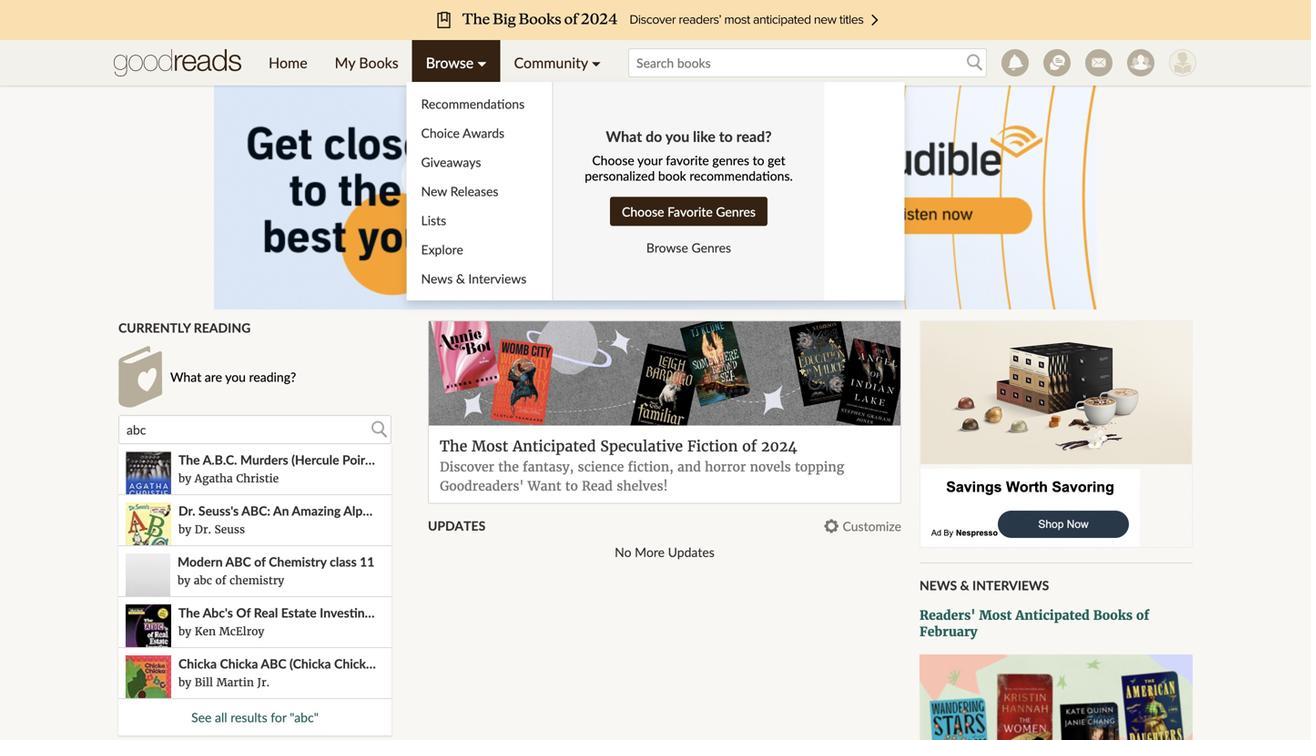Task type: vqa. For each thing, say whether or not it's contained in the screenshot.
science
yes



Task type: locate. For each thing, give the bounding box(es) containing it.
recommendations link up awards
[[407, 89, 552, 118]]

▾ for browse ▾
[[477, 54, 487, 71]]

by
[[178, 472, 191, 486], [178, 523, 191, 537], [178, 574, 190, 588], [178, 625, 191, 639], [178, 676, 191, 690]]

anticipated inside readers' most anticipated books of february
[[1016, 607, 1090, 624]]

by inside dr. seuss's abc: an amazing alphabet book! by dr. seuss
[[178, 523, 191, 537]]

abc up any
[[261, 656, 287, 672]]

updates
[[428, 518, 486, 533], [668, 544, 715, 560]]

chicka up the at
[[220, 656, 258, 672]]

want down fantasy,
[[528, 478, 561, 494]]

1 horizontal spatial want
[[528, 478, 561, 494]]

abc inside "modern abc of chemistry class 11 by abc of chemistry"
[[225, 554, 251, 570]]

2024 up the 'novels' at the right
[[761, 437, 797, 456]]

most up the the
[[472, 437, 508, 456]]

currently
[[118, 320, 191, 336]]

1 vertical spatial books
[[1093, 607, 1133, 624]]

the
[[440, 437, 467, 456], [178, 452, 200, 468]]

search books text field up murders
[[118, 415, 392, 444]]

to down seuss's
[[225, 527, 236, 542]]

see
[[191, 710, 212, 725]]

new
[[421, 183, 447, 199]]

in
[[270, 608, 280, 623]]

browse inside popup button
[[426, 54, 474, 71]]

what do you like to read? choose your favorite genres to get personalized book recommendations.
[[585, 127, 793, 183]]

0 vertical spatial read
[[240, 527, 264, 542]]

an
[[273, 503, 289, 519]]

want down can
[[118, 717, 157, 733]]

1 horizontal spatial abc
[[261, 656, 287, 672]]

currently reading
[[118, 320, 251, 336]]

recommendations link up agatha at the bottom left
[[118, 455, 222, 471]]

(chicka
[[290, 656, 331, 672]]

1 horizontal spatial interviews
[[973, 578, 1049, 593]]

reading up are
[[194, 320, 251, 336]]

1 vertical spatial what
[[170, 369, 201, 385]]

releases
[[450, 183, 499, 199]]

1 vertical spatial read
[[181, 717, 215, 733]]

your left goal
[[195, 675, 217, 688]]

1 horizontal spatial read
[[286, 553, 310, 568]]

challenge left yourself at the left bottom
[[118, 527, 173, 542]]

interviews inside "menu"
[[468, 271, 527, 286]]

read down this
[[286, 553, 310, 568]]

1 vertical spatial news
[[920, 578, 957, 593]]

no
[[615, 544, 632, 560]]

to
[[719, 127, 733, 145], [753, 152, 765, 168], [565, 478, 578, 494], [225, 527, 236, 542], [271, 553, 283, 568], [160, 717, 177, 733]]

by down 2024 reading challenge
[[178, 523, 191, 537]]

news & interviews inside "menu"
[[421, 271, 527, 286]]

of inside readers' most anticipated books of february
[[1137, 607, 1150, 624]]

1 horizontal spatial books
[[1093, 607, 1133, 624]]

my group discussions image
[[1044, 49, 1071, 76]]

reading up yourself at the left bottom
[[151, 500, 208, 516]]

chemistry
[[230, 574, 284, 588]]

1 horizontal spatial browse
[[646, 240, 688, 255]]

1 vertical spatial recommendations
[[118, 455, 222, 471]]

0 horizontal spatial chicka
[[178, 656, 217, 672]]

0 vertical spatial anticipated
[[513, 437, 596, 456]]

recommendations for recommendations · general update
[[118, 455, 222, 471]]

recommendations up agatha at the bottom left
[[118, 455, 222, 471]]

shelves!
[[617, 478, 668, 494]]

you right do
[[666, 127, 690, 145]]

1 vertical spatial search for books to add to your shelves search field
[[118, 415, 432, 736]]

general
[[232, 455, 275, 471]]

0 horizontal spatial books
[[359, 54, 399, 71]]

0 horizontal spatial recommendations
[[118, 455, 222, 471]]

the most anticipated speculative fiction of 2024 link
[[440, 437, 797, 456]]

book,
[[376, 656, 408, 672]]

most inside the most anticipated speculative fiction of 2024 discover the fantasy, science fiction, and horror novels topping goodreaders' want to read shelves!
[[472, 437, 508, 456]]

1 vertical spatial most
[[979, 607, 1012, 624]]

you can change your goal at any time
[[118, 675, 295, 688]]

you
[[118, 675, 136, 688]]

0 horizontal spatial want
[[118, 717, 157, 733]]

more
[[267, 527, 296, 542]]

0 vertical spatial dr.
[[178, 503, 195, 519]]

1 horizontal spatial what
[[606, 127, 642, 145]]

chicka left book,
[[334, 656, 373, 672]]

browse genres
[[646, 240, 731, 255]]

start challenge button
[[233, 630, 342, 659]]

what for are
[[170, 369, 201, 385]]

1 horizontal spatial recommendations
[[421, 96, 525, 112]]

ken
[[195, 625, 216, 639]]

challenge
[[211, 500, 285, 516], [118, 527, 173, 542], [275, 637, 330, 653]]

dr. down 2024 reading challenge
[[195, 523, 211, 537]]

choose left book on the right
[[592, 152, 635, 168]]

read down abc:
[[240, 527, 264, 542]]

0 horizontal spatial &
[[456, 271, 465, 286]]

0 vertical spatial choose
[[592, 152, 635, 168]]

reading
[[126, 630, 211, 653]]

read for yourself
[[240, 527, 264, 542]]

0 vertical spatial &
[[456, 271, 465, 286]]

the inside the most anticipated speculative fiction of 2024 discover the fantasy, science fiction, and horror novels topping goodreaders' want to read shelves!
[[440, 437, 467, 456]]

fiction,
[[628, 459, 674, 475]]

to down fantasy,
[[565, 478, 578, 494]]

the for a.b.c.
[[178, 452, 200, 468]]

▾ right community
[[592, 54, 601, 71]]

choose inside button
[[622, 204, 664, 219]]

change
[[159, 675, 193, 688]]

0 horizontal spatial you
[[225, 369, 246, 385]]

browse ▾
[[426, 54, 487, 71]]

recommendations · general update
[[118, 455, 318, 471]]

genres down favorite
[[692, 240, 731, 255]]

explore
[[421, 242, 463, 257]]

news & interviews down explore link
[[421, 271, 527, 286]]

0 vertical spatial what
[[606, 127, 642, 145]]

abc
[[225, 554, 251, 570], [261, 656, 287, 672]]

1 vertical spatial anticipated
[[1016, 607, 1090, 624]]

11
[[360, 554, 375, 570]]

& up 'readers''
[[960, 578, 970, 593]]

0 horizontal spatial abc
[[225, 554, 251, 570]]

0 horizontal spatial browse
[[426, 54, 474, 71]]

advertisement element
[[214, 82, 1097, 310], [920, 321, 1193, 548]]

the for most
[[440, 437, 467, 456]]

the inside the a.b.c. murders (hercule poirot, #13) by agatha christie
[[178, 452, 200, 468]]

1 horizontal spatial the
[[440, 437, 467, 456]]

1 vertical spatial read
[[286, 553, 310, 568]]

of
[[742, 437, 757, 456], [254, 554, 266, 570], [215, 574, 226, 588], [1137, 607, 1150, 624]]

2 vertical spatial challenge
[[275, 637, 330, 653]]

books in 2024
[[233, 608, 313, 623]]

2024 left seuss's
[[118, 500, 148, 516]]

browse for browse genres
[[646, 240, 688, 255]]

anticipated inside the most anticipated speculative fiction of 2024 discover the fantasy, science fiction, and horror novels topping goodreaders' want to read shelves!
[[513, 437, 596, 456]]

browse
[[426, 54, 474, 71], [646, 240, 688, 255]]

news up 'readers''
[[920, 578, 957, 593]]

by left abc at the bottom left
[[178, 574, 190, 588]]

read
[[240, 527, 264, 542], [286, 553, 310, 568]]

Search books text field
[[628, 48, 987, 77], [118, 415, 392, 444]]

1 vertical spatial want
[[118, 717, 157, 733]]

most inside readers' most anticipated books of february
[[979, 607, 1012, 624]]

search books text field up read? at the right
[[628, 48, 987, 77]]

chicka up you can change your goal at any time
[[178, 656, 217, 672]]

the up discover
[[440, 437, 467, 456]]

1 horizontal spatial recommendations link
[[407, 89, 552, 118]]

february
[[920, 624, 978, 640]]

menu
[[255, 40, 905, 301]]

by inside chicka chicka abc (chicka chicka book, a) by bill martin jr.
[[178, 676, 191, 690]]

0 vertical spatial browse
[[426, 54, 474, 71]]

1 vertical spatial abc
[[261, 656, 287, 672]]

by ken mcelroy
[[178, 625, 264, 639]]

search books text field for search for books to add to your shelves 'search box' containing the a.b.c. murders (hercule poirot, #13)
[[118, 415, 392, 444]]

1 horizontal spatial you
[[666, 127, 690, 145]]

news & interviews
[[421, 271, 527, 286], [920, 578, 1049, 593]]

read left all
[[181, 717, 215, 733]]

most right 'readers''
[[979, 607, 1012, 624]]

▾ left community
[[477, 54, 487, 71]]

you inside "what do you like to read? choose your favorite genres to get personalized book recommendations."
[[666, 127, 690, 145]]

0 vertical spatial updates
[[428, 518, 486, 533]]

to left "get"
[[753, 152, 765, 168]]

interviews up readers' most anticipated books of february on the bottom right
[[973, 578, 1049, 593]]

0 horizontal spatial anticipated
[[513, 437, 596, 456]]

you for are
[[225, 369, 246, 385]]

by left the bill
[[178, 676, 191, 690]]

0 vertical spatial books
[[359, 54, 399, 71]]

you right are
[[225, 369, 246, 385]]

news & interviews up 'readers''
[[920, 578, 1049, 593]]

choice awards
[[421, 125, 505, 141]]

anticipated for speculative
[[513, 437, 596, 456]]

customize button
[[825, 518, 902, 534]]

choose down personalized
[[622, 204, 664, 219]]

0 horizontal spatial the
[[178, 452, 200, 468]]

reading?
[[249, 369, 296, 385]]

1 vertical spatial you
[[225, 369, 246, 385]]

interviews down explore link
[[468, 271, 527, 286]]

read
[[582, 478, 613, 494], [181, 717, 215, 733]]

1 horizontal spatial &
[[960, 578, 970, 593]]

1 vertical spatial challenge
[[118, 527, 173, 542]]

inbox image
[[1085, 49, 1113, 76]]

1 horizontal spatial most
[[979, 607, 1012, 624]]

1 horizontal spatial news & interviews
[[920, 578, 1049, 593]]

news
[[421, 271, 453, 286], [920, 578, 957, 593]]

0 vertical spatial news & interviews
[[421, 271, 527, 286]]

0 vertical spatial search for books to add to your shelves search field
[[628, 48, 987, 77]]

anticipated up fantasy,
[[513, 437, 596, 456]]

seuss
[[215, 523, 245, 537]]

0 horizontal spatial news & interviews
[[421, 271, 527, 286]]

2024
[[761, 437, 797, 456], [118, 500, 148, 516], [126, 552, 211, 596], [283, 608, 313, 623]]

search books text field for the right search for books to add to your shelves 'search box'
[[628, 48, 987, 77]]

recommendations up choice awards link
[[421, 96, 525, 112]]

for
[[271, 710, 287, 725]]

notifications image
[[1002, 49, 1029, 76]]

0 horizontal spatial read
[[240, 527, 264, 542]]

favorite
[[666, 152, 709, 168]]

menu containing home
[[255, 40, 905, 301]]

anticipated for books
[[1016, 607, 1090, 624]]

your inside "what do you like to read? choose your favorite genres to get personalized book recommendations."
[[637, 152, 663, 168]]

like
[[693, 127, 716, 145]]

0 vertical spatial most
[[472, 437, 508, 456]]

1 horizontal spatial anticipated
[[1016, 607, 1090, 624]]

browse down choose favorite genres
[[646, 240, 688, 255]]

see all results for "abc" button
[[118, 699, 392, 736]]

challenge up seuss
[[211, 500, 285, 516]]

goal
[[220, 675, 239, 688]]

want
[[528, 478, 561, 494], [118, 717, 157, 733]]

Search for books to add to your shelves search field
[[628, 48, 987, 77], [118, 415, 432, 736]]

▾ inside popup button
[[477, 54, 487, 71]]

the left a.b.c.
[[178, 452, 200, 468]]

1 vertical spatial recommendations link
[[118, 455, 222, 471]]

&
[[456, 271, 465, 286], [960, 578, 970, 593]]

what
[[606, 127, 642, 145], [170, 369, 201, 385]]

0 vertical spatial genres
[[716, 204, 756, 219]]

0 vertical spatial want
[[528, 478, 561, 494]]

all
[[215, 710, 227, 725]]

what inside "what do you like to read? choose your favorite genres to get personalized book recommendations."
[[606, 127, 642, 145]]

0 vertical spatial search books text field
[[628, 48, 987, 77]]

▾
[[477, 54, 487, 71], [592, 54, 601, 71]]

1 ▾ from the left
[[477, 54, 487, 71]]

0 vertical spatial read
[[582, 478, 613, 494]]

0 horizontal spatial what
[[170, 369, 201, 385]]

1 vertical spatial dr.
[[195, 523, 211, 537]]

what are you reading?
[[170, 369, 296, 385]]

1 vertical spatial your
[[195, 675, 217, 688]]

0 vertical spatial recommendations
[[421, 96, 525, 112]]

updates down the goodreaders'
[[428, 518, 486, 533]]

speculative
[[600, 437, 683, 456]]

2024 right in
[[283, 608, 313, 623]]

your
[[637, 152, 663, 168], [195, 675, 217, 688]]

and
[[678, 459, 701, 475]]

1 vertical spatial choose
[[622, 204, 664, 219]]

recommendations.
[[690, 168, 793, 183]]

0 horizontal spatial ▾
[[477, 54, 487, 71]]

1 horizontal spatial search books text field
[[628, 48, 987, 77]]

discover
[[440, 459, 494, 475]]

2024 inside the most anticipated speculative fiction of 2024 discover the fantasy, science fiction, and horror novels topping goodreaders' want to read shelves!
[[761, 437, 797, 456]]

1 horizontal spatial chicka
[[220, 656, 258, 672]]

readers' most anticipated books of february link
[[920, 607, 1193, 640]]

updates right more
[[668, 544, 715, 560]]

0 vertical spatial your
[[637, 152, 663, 168]]

2 chicka from the left
[[220, 656, 258, 672]]

your down do
[[637, 152, 663, 168]]

0 vertical spatial recommendations link
[[407, 89, 552, 118]]

1 vertical spatial reading
[[151, 500, 208, 516]]

0 horizontal spatial most
[[472, 437, 508, 456]]

1 vertical spatial interviews
[[973, 578, 1049, 593]]

browse up choice at the left of the page
[[426, 54, 474, 71]]

1 horizontal spatial ▾
[[592, 54, 601, 71]]

0 vertical spatial abc
[[225, 554, 251, 570]]

poirot,
[[342, 452, 380, 468]]

what left do
[[606, 127, 642, 145]]

1 vertical spatial browse
[[646, 240, 688, 255]]

friend requests image
[[1127, 49, 1155, 76]]

#13)
[[383, 452, 409, 468]]

challenge up (chicka
[[275, 637, 330, 653]]

0 vertical spatial interviews
[[468, 271, 527, 286]]

more
[[635, 544, 665, 560]]

book!
[[398, 503, 432, 519]]

science
[[578, 459, 624, 475]]

1 vertical spatial search books text field
[[118, 415, 392, 444]]

giveaways link
[[407, 148, 552, 177]]

& down explore
[[456, 271, 465, 286]]

what left are
[[170, 369, 201, 385]]

0 horizontal spatial search books text field
[[118, 415, 392, 444]]

1 horizontal spatial read
[[582, 478, 613, 494]]

read inside the most anticipated speculative fiction of 2024 discover the fantasy, science fiction, and horror novels topping goodreaders' want to read shelves!
[[582, 478, 613, 494]]

0 horizontal spatial interviews
[[468, 271, 527, 286]]

Number of books you want to read in 2024 number field
[[233, 576, 288, 600]]

▾ inside dropdown button
[[592, 54, 601, 71]]

choice
[[421, 125, 460, 141]]

can
[[139, 675, 156, 688]]

dr. up yourself at the left bottom
[[178, 503, 195, 519]]

0 vertical spatial reading
[[194, 320, 251, 336]]

murders
[[240, 452, 288, 468]]

genres down recommendations. at the top right of page
[[716, 204, 756, 219]]

0 vertical spatial news
[[421, 271, 453, 286]]

1 horizontal spatial your
[[637, 152, 663, 168]]

2 horizontal spatial chicka
[[334, 656, 373, 672]]

0 vertical spatial you
[[666, 127, 690, 145]]

news down explore
[[421, 271, 453, 286]]

anticipated
[[513, 437, 596, 456], [1016, 607, 1090, 624]]

(hercule
[[291, 452, 339, 468]]

2 ▾ from the left
[[592, 54, 601, 71]]

abc up chemistry
[[225, 554, 251, 570]]

1 vertical spatial news & interviews
[[920, 578, 1049, 593]]

1 vertical spatial updates
[[668, 544, 715, 560]]

anticipated up readers' most anticipated books of february image
[[1016, 607, 1090, 624]]

challenge inside 'button'
[[275, 637, 330, 653]]

by left agatha at the bottom left
[[178, 472, 191, 486]]

1 vertical spatial advertisement element
[[920, 321, 1193, 548]]

recommendations link
[[407, 89, 552, 118], [118, 455, 222, 471]]

search books text field inside search for books to add to your shelves 'search box'
[[118, 415, 392, 444]]

0 horizontal spatial search for books to add to your shelves search field
[[118, 415, 432, 736]]

read down "science"
[[582, 478, 613, 494]]

community ▾ button
[[500, 40, 615, 86]]



Task type: describe. For each thing, give the bounding box(es) containing it.
abc inside chicka chicka abc (chicka chicka book, a) by bill martin jr.
[[261, 656, 287, 672]]

community
[[514, 54, 588, 71]]

genres
[[712, 152, 749, 168]]

& inside "menu"
[[456, 271, 465, 286]]

are
[[205, 369, 222, 385]]

2024 down yourself at the left bottom
[[126, 552, 211, 596]]

christie
[[236, 472, 279, 486]]

by inside the a.b.c. murders (hercule poirot, #13) by agatha christie
[[178, 472, 191, 486]]

book
[[658, 168, 686, 183]]

1 horizontal spatial updates
[[668, 544, 715, 560]]

browse for browse ▾
[[426, 54, 474, 71]]

a)
[[411, 656, 423, 672]]

the a.b.c. murders (hercule poirot, #13) by agatha christie
[[178, 452, 409, 486]]

most for the
[[472, 437, 508, 456]]

the most anticipated speculative fiction of 2024 image
[[429, 321, 901, 426]]

at
[[242, 675, 252, 688]]

alphabet
[[343, 503, 395, 519]]

lists
[[421, 213, 446, 228]]

year!
[[323, 527, 350, 542]]

favorite
[[668, 204, 713, 219]]

chemistry
[[269, 554, 327, 570]]

any
[[254, 675, 271, 688]]

most for readers'
[[979, 607, 1012, 624]]

0 horizontal spatial news
[[421, 271, 453, 286]]

challenge yourself to read more this year!
[[118, 527, 350, 542]]

by inside "modern abc of chemistry class 11 by abc of chemistry"
[[178, 574, 190, 588]]

goodreaders'
[[440, 478, 524, 494]]

readers' most anticipated books of february
[[920, 607, 1150, 640]]

you for do
[[666, 127, 690, 145]]

agatha
[[195, 472, 233, 486]]

explore link
[[407, 235, 552, 264]]

abc
[[194, 574, 212, 588]]

0 vertical spatial challenge
[[211, 500, 285, 516]]

1 vertical spatial genres
[[692, 240, 731, 255]]

0 horizontal spatial your
[[195, 675, 217, 688]]

want inside the most anticipated speculative fiction of 2024 discover the fantasy, science fiction, and horror novels topping goodreaders' want to read shelves!
[[528, 478, 561, 494]]

1 chicka from the left
[[178, 656, 217, 672]]

readers' most anticipated books of february image
[[920, 655, 1193, 740]]

1 vertical spatial &
[[960, 578, 970, 593]]

amazing
[[292, 503, 341, 519]]

books inside "menu"
[[359, 54, 399, 71]]

want to read
[[118, 717, 215, 733]]

0 horizontal spatial read
[[181, 717, 215, 733]]

0 horizontal spatial updates
[[428, 518, 486, 533]]

1 horizontal spatial search for books to add to your shelves search field
[[628, 48, 987, 77]]

reading for 2024
[[151, 500, 208, 516]]

want
[[240, 553, 268, 568]]

see all results for "abc"
[[191, 710, 319, 725]]

choose favorite genres
[[622, 204, 756, 219]]

what for do
[[606, 127, 642, 145]]

modern abc of chemistry class 11 by abc of chemistry
[[178, 554, 375, 588]]

do
[[646, 127, 662, 145]]

the most anticipated speculative fiction of 2024 discover the fantasy, science fiction, and horror novels topping goodreaders' want to read shelves!
[[440, 437, 845, 494]]

no more updates
[[615, 544, 715, 560]]

books inside readers' most anticipated books of february
[[1093, 607, 1133, 624]]

books
[[233, 608, 267, 623]]

search for books to add to your shelves search field containing the a.b.c. murders (hercule poirot, #13)
[[118, 415, 432, 736]]

to left see
[[160, 717, 177, 733]]

choose inside "what do you like to read? choose your favorite genres to get personalized book recommendations."
[[592, 152, 635, 168]]

of inside the most anticipated speculative fiction of 2024 discover the fantasy, science fiction, and horror novels topping goodreaders' want to read shelves!
[[742, 437, 757, 456]]

recommendations for recommendations
[[421, 96, 525, 112]]

awards
[[463, 125, 505, 141]]

new releases link
[[407, 177, 552, 206]]

topping
[[795, 459, 845, 475]]

jr.
[[257, 676, 270, 690]]

this
[[299, 527, 320, 542]]

personalized
[[585, 168, 655, 183]]

1 horizontal spatial news
[[920, 578, 957, 593]]

news & interviews link
[[407, 264, 552, 293]]

0 horizontal spatial recommendations link
[[118, 455, 222, 471]]

home link
[[255, 40, 321, 86]]

i
[[233, 553, 237, 568]]

my books link
[[321, 40, 412, 86]]

to inside the most anticipated speculative fiction of 2024 discover the fantasy, science fiction, and horror novels topping goodreaders' want to read shelves!
[[565, 478, 578, 494]]

choose favorite genres button
[[610, 197, 768, 226]]

to right like
[[719, 127, 733, 145]]

genres inside button
[[716, 204, 756, 219]]

general update button
[[232, 455, 318, 471]]

a.b.c.
[[203, 452, 237, 468]]

class
[[330, 554, 357, 570]]

fantasy,
[[523, 459, 574, 475]]

my
[[335, 54, 355, 71]]

reading challenge
[[126, 630, 211, 667]]

0 vertical spatial advertisement element
[[214, 82, 1097, 310]]

yourself
[[176, 527, 221, 542]]

modern
[[178, 554, 223, 570]]

john smith image
[[1169, 49, 1197, 76]]

readers'
[[920, 607, 976, 624]]

3 chicka from the left
[[334, 656, 373, 672]]

chicka chicka abc (chicka chicka book, a) by bill martin jr.
[[178, 656, 423, 690]]

update
[[279, 455, 318, 471]]

▾ for community ▾
[[592, 54, 601, 71]]

mcelroy
[[219, 625, 264, 639]]

new releases
[[421, 183, 499, 199]]

martin
[[216, 676, 254, 690]]

lists link
[[407, 206, 552, 235]]

read for want
[[286, 553, 310, 568]]

by left ken
[[178, 625, 191, 639]]

customize
[[843, 518, 902, 534]]

browse ▾ button
[[412, 40, 500, 86]]

to right want in the bottom left of the page
[[271, 553, 283, 568]]

time
[[274, 675, 295, 688]]

the
[[498, 459, 519, 475]]

reading for currently
[[194, 320, 251, 336]]

my books
[[335, 54, 399, 71]]

·
[[225, 455, 228, 471]]

giveaways
[[421, 154, 481, 170]]

browse genres link
[[646, 240, 731, 255]]

read?
[[736, 127, 772, 145]]



